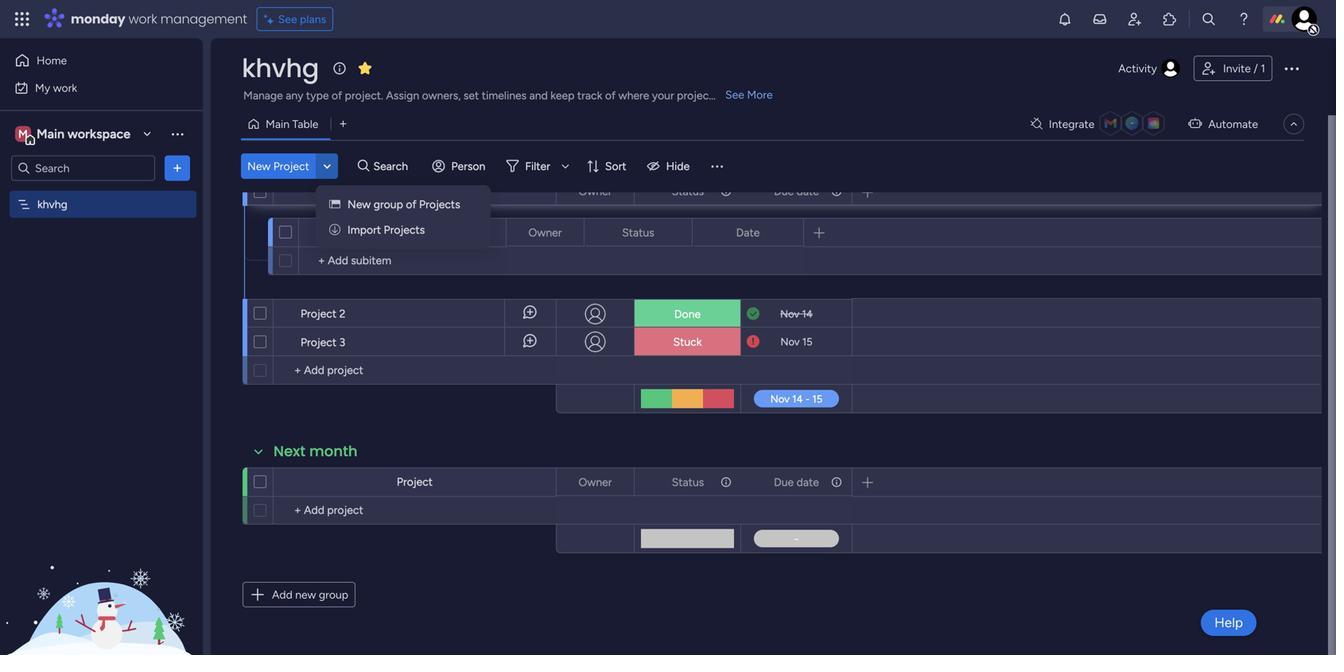 Task type: vqa. For each thing, say whether or not it's contained in the screenshot.
the bottom Customize
no



Task type: locate. For each thing, give the bounding box(es) containing it.
menu image
[[709, 158, 725, 174]]

1 vertical spatial status field
[[618, 224, 658, 241]]

help image
[[1236, 11, 1252, 27]]

person button
[[426, 153, 495, 179]]

1 vertical spatial month
[[309, 441, 358, 462]]

1 nov from the top
[[780, 308, 799, 320]]

nov
[[780, 308, 799, 320], [780, 336, 800, 348]]

due
[[774, 184, 794, 198], [774, 476, 794, 489]]

keep
[[551, 89, 575, 102]]

Owner field
[[575, 183, 616, 200], [524, 224, 566, 241], [575, 474, 616, 491]]

2 vertical spatial status field
[[668, 474, 708, 491]]

status field for owner
[[668, 474, 708, 491]]

home
[[37, 54, 67, 67]]

arrow down image
[[556, 157, 575, 176]]

1 vertical spatial work
[[53, 81, 77, 95]]

activity
[[1118, 62, 1157, 75]]

group
[[374, 198, 403, 211], [319, 588, 348, 602]]

column information image
[[720, 185, 732, 198], [830, 185, 843, 198]]

see for see more
[[725, 88, 744, 101]]

new for new group of projects
[[348, 198, 371, 211]]

this
[[274, 151, 303, 171]]

date
[[797, 184, 819, 198], [797, 476, 819, 489]]

Search in workspace field
[[33, 159, 133, 177]]

0 vertical spatial + add project text field
[[282, 361, 549, 380]]

options image
[[1282, 59, 1301, 78], [169, 160, 185, 176], [612, 178, 623, 205], [719, 178, 730, 205], [829, 178, 841, 205], [561, 219, 573, 246], [612, 469, 623, 496], [719, 469, 730, 496]]

1 horizontal spatial column information image
[[830, 476, 843, 489]]

1 vertical spatial nov
[[780, 336, 800, 348]]

month
[[306, 151, 355, 171], [309, 441, 358, 462]]

2 + add project text field from the top
[[282, 501, 549, 520]]

see left plans on the left
[[278, 12, 297, 26]]

This month field
[[270, 151, 359, 172]]

of up subitem
[[406, 198, 416, 211]]

2 vertical spatial owner field
[[575, 474, 616, 491]]

2 due date field from the top
[[770, 474, 823, 491]]

Next month field
[[270, 441, 362, 462]]

0 vertical spatial due
[[774, 184, 794, 198]]

1 vertical spatial projects
[[384, 223, 425, 237]]

month for this month
[[306, 151, 355, 171]]

work right monday
[[128, 10, 157, 28]]

project
[[273, 159, 309, 173], [397, 185, 433, 198], [301, 307, 337, 320], [301, 336, 337, 349], [397, 475, 433, 489]]

month right the next
[[309, 441, 358, 462]]

filter
[[525, 159, 550, 173]]

nov for nov 14
[[780, 308, 799, 320]]

select product image
[[14, 11, 30, 27]]

hide button
[[641, 153, 699, 179]]

0 horizontal spatial group
[[319, 588, 348, 602]]

project 2
[[301, 307, 345, 320]]

owners,
[[422, 89, 461, 102]]

new
[[247, 159, 271, 173], [348, 198, 371, 211]]

2 nov from the top
[[780, 336, 800, 348]]

1 vertical spatial group
[[319, 588, 348, 602]]

nov left 14
[[780, 308, 799, 320]]

0 vertical spatial status
[[672, 184, 704, 198]]

of
[[332, 89, 342, 102], [605, 89, 616, 102], [406, 198, 416, 211]]

workspace image
[[15, 125, 31, 143]]

2 date from the top
[[797, 476, 819, 489]]

date
[[736, 226, 760, 239]]

project.
[[345, 89, 383, 102]]

1 vertical spatial status
[[622, 226, 654, 239]]

0 vertical spatial see
[[278, 12, 297, 26]]

angle down image
[[323, 160, 331, 172]]

work inside button
[[53, 81, 77, 95]]

activity button
[[1112, 56, 1187, 81]]

see inside see plans button
[[278, 12, 297, 26]]

1 horizontal spatial group
[[374, 198, 403, 211]]

0 vertical spatial nov
[[780, 308, 799, 320]]

1 vertical spatial date
[[797, 476, 819, 489]]

1 due from the top
[[774, 184, 794, 198]]

add view image
[[340, 118, 346, 130]]

/
[[1254, 62, 1258, 75]]

new group of projects
[[348, 198, 460, 211]]

0 horizontal spatial khvhg
[[37, 198, 67, 211]]

lottie animation element
[[0, 495, 203, 655]]

1 due date field from the top
[[770, 183, 823, 200]]

2 due from the top
[[774, 476, 794, 489]]

v2 done deadline image
[[747, 307, 759, 322]]

+ Add project text field
[[282, 361, 549, 380], [282, 501, 549, 520]]

month inside field
[[306, 151, 355, 171]]

new for new project
[[247, 159, 271, 173]]

main left table
[[266, 117, 289, 131]]

column information image for due date
[[830, 476, 843, 489]]

main table
[[266, 117, 318, 131]]

1 horizontal spatial work
[[128, 10, 157, 28]]

new project button
[[241, 153, 316, 179]]

Due date field
[[770, 183, 823, 200], [770, 474, 823, 491]]

invite / 1
[[1223, 62, 1265, 75]]

workspace options image
[[169, 126, 185, 142]]

gary orlando image
[[1291, 6, 1317, 32]]

0 vertical spatial khvhg
[[242, 50, 319, 86]]

show board description image
[[330, 60, 349, 76]]

1 date from the top
[[797, 184, 819, 198]]

new left this
[[247, 159, 271, 173]]

1 column information image from the left
[[720, 185, 732, 198]]

options image
[[829, 469, 841, 496]]

invite / 1 button
[[1194, 56, 1272, 81]]

2 due date from the top
[[774, 476, 819, 489]]

add
[[272, 588, 292, 602]]

see left more
[[725, 88, 744, 101]]

this month
[[274, 151, 355, 171]]

collapse board header image
[[1288, 118, 1300, 130]]

projects down person popup button
[[419, 198, 460, 211]]

main inside workspace selection element
[[37, 126, 64, 142]]

project inside button
[[273, 159, 309, 173]]

nov left 15
[[780, 336, 800, 348]]

of right type
[[332, 89, 342, 102]]

group up import projects
[[374, 198, 403, 211]]

1 column information image from the left
[[720, 476, 732, 489]]

month for next month
[[309, 441, 358, 462]]

column information image for status
[[720, 476, 732, 489]]

main right workspace image
[[37, 126, 64, 142]]

project
[[677, 89, 713, 102]]

main workspace
[[37, 126, 130, 142]]

1 vertical spatial + add project text field
[[282, 501, 549, 520]]

1 horizontal spatial new
[[348, 198, 371, 211]]

0 vertical spatial projects
[[419, 198, 460, 211]]

0 vertical spatial due date field
[[770, 183, 823, 200]]

0 horizontal spatial column information image
[[720, 185, 732, 198]]

due date for this month
[[774, 184, 819, 198]]

filter button
[[500, 153, 575, 179]]

track
[[577, 89, 602, 102]]

0 vertical spatial new
[[247, 159, 271, 173]]

1 horizontal spatial column information image
[[830, 185, 843, 198]]

2 column information image from the left
[[830, 476, 843, 489]]

1 horizontal spatial main
[[266, 117, 289, 131]]

see inside see more link
[[725, 88, 744, 101]]

see
[[278, 12, 297, 26], [725, 88, 744, 101]]

option
[[0, 190, 203, 193]]

main
[[266, 117, 289, 131], [37, 126, 64, 142]]

new right group image
[[348, 198, 371, 211]]

1 vertical spatial due date field
[[770, 474, 823, 491]]

1 + add project text field from the top
[[282, 361, 549, 380]]

main inside button
[[266, 117, 289, 131]]

0 horizontal spatial new
[[247, 159, 271, 173]]

search everything image
[[1201, 11, 1217, 27]]

2 column information image from the left
[[830, 185, 843, 198]]

1 vertical spatial new
[[348, 198, 371, 211]]

person
[[451, 159, 485, 173]]

owner
[[579, 184, 612, 198], [528, 226, 562, 239], [579, 476, 612, 489]]

set
[[464, 89, 479, 102]]

1 vertical spatial khvhg
[[37, 198, 67, 211]]

1 vertical spatial owner field
[[524, 224, 566, 241]]

projects
[[419, 198, 460, 211], [384, 223, 425, 237]]

0 vertical spatial due date
[[774, 184, 819, 198]]

stuck
[[673, 335, 702, 349]]

1 horizontal spatial see
[[725, 88, 744, 101]]

work right my
[[53, 81, 77, 95]]

0 horizontal spatial see
[[278, 12, 297, 26]]

work
[[128, 10, 157, 28], [53, 81, 77, 95]]

invite
[[1223, 62, 1251, 75]]

1 vertical spatial see
[[725, 88, 744, 101]]

invite members image
[[1127, 11, 1143, 27]]

main for main workspace
[[37, 126, 64, 142]]

1 vertical spatial due
[[774, 476, 794, 489]]

remove from favorites image
[[357, 60, 373, 76]]

Status field
[[668, 183, 708, 200], [618, 224, 658, 241], [668, 474, 708, 491]]

2 vertical spatial status
[[672, 476, 704, 489]]

new
[[295, 588, 316, 602]]

due date field for this month
[[770, 183, 823, 200]]

0 vertical spatial date
[[797, 184, 819, 198]]

help
[[1214, 615, 1243, 631]]

month left v2 search image
[[306, 151, 355, 171]]

0 horizontal spatial column information image
[[720, 476, 732, 489]]

plans
[[300, 12, 326, 26]]

0 horizontal spatial of
[[332, 89, 342, 102]]

khvhg
[[242, 50, 319, 86], [37, 198, 67, 211]]

group right the 'new' on the left of page
[[319, 588, 348, 602]]

0 horizontal spatial work
[[53, 81, 77, 95]]

new inside button
[[247, 159, 271, 173]]

1 horizontal spatial khvhg
[[242, 50, 319, 86]]

type
[[306, 89, 329, 102]]

new project
[[247, 159, 309, 173]]

khvhg up any
[[242, 50, 319, 86]]

0 horizontal spatial main
[[37, 126, 64, 142]]

manage any type of project. assign owners, set timelines and keep track of where your project stands.
[[243, 89, 751, 102]]

see plans button
[[257, 7, 333, 31]]

0 vertical spatial month
[[306, 151, 355, 171]]

1
[[1261, 62, 1265, 75]]

manage
[[243, 89, 283, 102]]

khvhg down search in workspace field
[[37, 198, 67, 211]]

column information image
[[720, 476, 732, 489], [830, 476, 843, 489]]

1 due date from the top
[[774, 184, 819, 198]]

import projects
[[348, 223, 425, 237]]

month inside "field"
[[309, 441, 358, 462]]

2 vertical spatial owner
[[579, 476, 612, 489]]

14
[[802, 308, 813, 320]]

projects down new group of projects
[[384, 223, 425, 237]]

where
[[618, 89, 649, 102]]

0 vertical spatial work
[[128, 10, 157, 28]]

m
[[18, 127, 28, 141]]

1 vertical spatial due date
[[774, 476, 819, 489]]

2
[[339, 307, 345, 320]]

status
[[672, 184, 704, 198], [622, 226, 654, 239], [672, 476, 704, 489]]

hide
[[666, 159, 690, 173]]

due date
[[774, 184, 819, 198], [774, 476, 819, 489]]

of right track
[[605, 89, 616, 102]]



Task type: describe. For each thing, give the bounding box(es) containing it.
2 horizontal spatial of
[[605, 89, 616, 102]]

integrate
[[1049, 117, 1095, 131]]

see plans
[[278, 12, 326, 26]]

due for this month
[[774, 184, 794, 198]]

see for see plans
[[278, 12, 297, 26]]

stands.
[[716, 89, 751, 102]]

apps image
[[1162, 11, 1178, 27]]

date for this month
[[797, 184, 819, 198]]

next
[[274, 441, 306, 462]]

nov 14
[[780, 308, 813, 320]]

0 vertical spatial owner
[[579, 184, 612, 198]]

0 vertical spatial owner field
[[575, 183, 616, 200]]

more
[[747, 88, 773, 101]]

nov 15
[[780, 336, 812, 348]]

my work
[[35, 81, 77, 95]]

my
[[35, 81, 50, 95]]

table
[[292, 117, 318, 131]]

15
[[802, 336, 812, 348]]

khvhg inside list box
[[37, 198, 67, 211]]

1 vertical spatial owner
[[528, 226, 562, 239]]

autopilot image
[[1188, 113, 1202, 133]]

1 horizontal spatial of
[[406, 198, 416, 211]]

automate
[[1208, 117, 1258, 131]]

and
[[529, 89, 548, 102]]

group image
[[329, 198, 340, 211]]

move to image
[[329, 223, 340, 237]]

khvhg list box
[[0, 188, 203, 433]]

due for next month
[[774, 476, 794, 489]]

inbox image
[[1092, 11, 1108, 27]]

sort button
[[580, 153, 636, 179]]

project 3
[[301, 336, 345, 349]]

0 vertical spatial status field
[[668, 183, 708, 200]]

assign
[[386, 89, 419, 102]]

done
[[674, 307, 701, 321]]

help button
[[1201, 610, 1257, 636]]

column information image for status
[[720, 185, 732, 198]]

see more link
[[724, 87, 774, 103]]

add new group
[[272, 588, 348, 602]]

import
[[348, 223, 381, 237]]

column information image for due date
[[830, 185, 843, 198]]

Search field
[[369, 155, 417, 177]]

sort
[[605, 159, 626, 173]]

next month
[[274, 441, 358, 462]]

your
[[652, 89, 674, 102]]

date for next month
[[797, 476, 819, 489]]

any
[[286, 89, 303, 102]]

status field for date
[[618, 224, 658, 241]]

workspace
[[68, 126, 130, 142]]

main table button
[[241, 111, 330, 137]]

lottie animation image
[[0, 495, 203, 655]]

work for monday
[[128, 10, 157, 28]]

work for my
[[53, 81, 77, 95]]

workspace selection element
[[15, 124, 133, 145]]

due date for next month
[[774, 476, 819, 489]]

see more
[[725, 88, 773, 101]]

dapulse integrations image
[[1031, 118, 1043, 130]]

my work button
[[10, 75, 171, 101]]

nov for nov 15
[[780, 336, 800, 348]]

+ Add subitem text field
[[307, 251, 473, 270]]

3
[[339, 336, 345, 349]]

status for owner
[[672, 476, 704, 489]]

monday
[[71, 10, 125, 28]]

add new group button
[[243, 582, 356, 608]]

khvhg field
[[238, 50, 323, 86]]

v2 overdue deadline image
[[747, 334, 759, 350]]

timelines
[[482, 89, 527, 102]]

status for date
[[622, 226, 654, 239]]

v2 search image
[[358, 157, 369, 175]]

subitem
[[381, 225, 423, 239]]

main for main table
[[266, 117, 289, 131]]

due date field for next month
[[770, 474, 823, 491]]

notifications image
[[1057, 11, 1073, 27]]

0 vertical spatial group
[[374, 198, 403, 211]]

Date field
[[732, 224, 764, 241]]

home button
[[10, 48, 171, 73]]

monday work management
[[71, 10, 247, 28]]

management
[[160, 10, 247, 28]]

group inside button
[[319, 588, 348, 602]]



